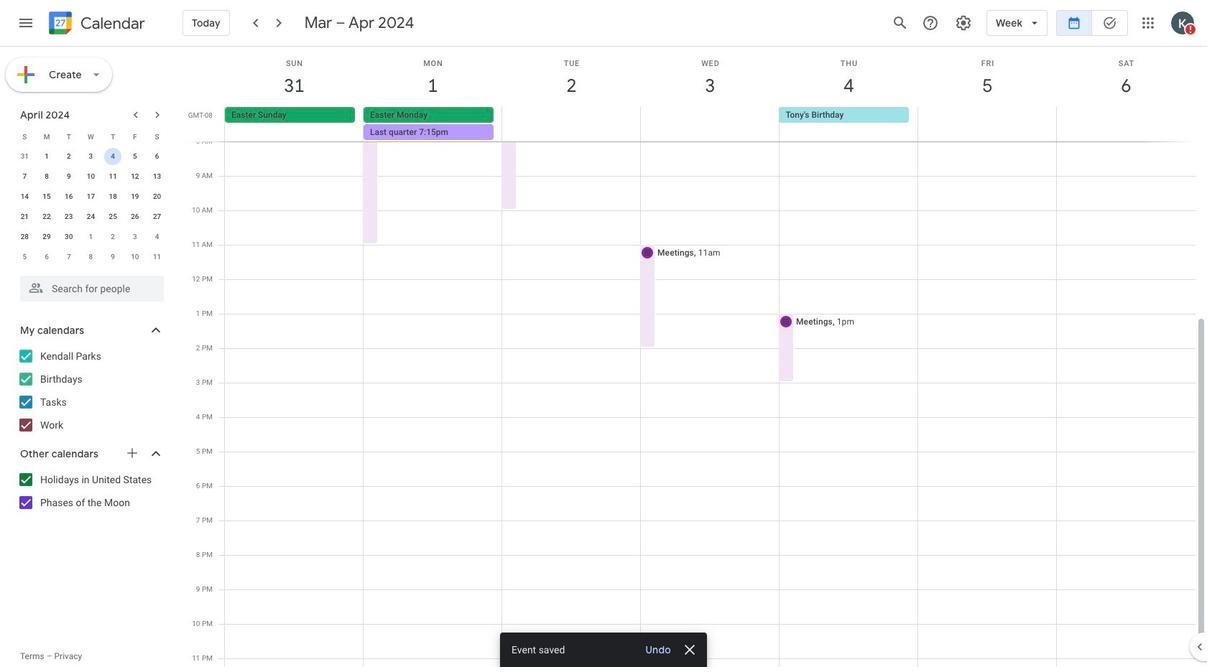 Task type: describe. For each thing, give the bounding box(es) containing it.
30 element
[[60, 229, 77, 246]]

may 4 element
[[149, 229, 166, 246]]

calendar element
[[46, 9, 145, 40]]

9 element
[[60, 168, 77, 185]]

my calendars list
[[3, 345, 178, 437]]

23 element
[[60, 208, 77, 226]]

may 2 element
[[104, 229, 122, 246]]

13 element
[[149, 168, 166, 185]]

may 7 element
[[60, 249, 77, 266]]

march 31 element
[[16, 148, 33, 165]]

8 element
[[38, 168, 55, 185]]

20 element
[[149, 188, 166, 206]]

1 element
[[38, 148, 55, 165]]

25 element
[[104, 208, 122, 226]]

15 element
[[38, 188, 55, 206]]

22 element
[[38, 208, 55, 226]]

7 element
[[16, 168, 33, 185]]

may 1 element
[[82, 229, 100, 246]]

12 element
[[126, 168, 144, 185]]

april 2024 grid
[[14, 127, 168, 267]]

17 element
[[82, 188, 100, 206]]

main drawer image
[[17, 14, 35, 32]]

may 8 element
[[82, 249, 100, 266]]

14 element
[[16, 188, 33, 206]]

may 11 element
[[149, 249, 166, 266]]



Task type: vqa. For each thing, say whether or not it's contained in the screenshot.
March 31 element
yes



Task type: locate. For each thing, give the bounding box(es) containing it.
21 element
[[16, 208, 33, 226]]

may 6 element
[[38, 249, 55, 266]]

26 element
[[126, 208, 144, 226]]

row
[[219, 107, 1208, 142], [14, 127, 168, 147], [14, 147, 168, 167], [14, 167, 168, 187], [14, 187, 168, 207], [14, 207, 168, 227], [14, 227, 168, 247], [14, 247, 168, 267]]

heading
[[78, 15, 145, 32]]

28 element
[[16, 229, 33, 246]]

11 element
[[104, 168, 122, 185]]

18 element
[[104, 188, 122, 206]]

add other calendars image
[[125, 446, 139, 461]]

row group
[[14, 147, 168, 267]]

cell
[[364, 107, 502, 142], [502, 107, 641, 142], [641, 107, 780, 142], [918, 107, 1057, 142], [1057, 107, 1196, 142], [102, 147, 124, 167]]

may 3 element
[[126, 229, 144, 246]]

heading inside calendar element
[[78, 15, 145, 32]]

27 element
[[149, 208, 166, 226]]

Search for people text field
[[29, 276, 155, 302]]

3 element
[[82, 148, 100, 165]]

16 element
[[60, 188, 77, 206]]

may 10 element
[[126, 249, 144, 266]]

cell inside 'april 2024' grid
[[102, 147, 124, 167]]

2 element
[[60, 148, 77, 165]]

may 9 element
[[104, 249, 122, 266]]

19 element
[[126, 188, 144, 206]]

4 element
[[104, 148, 122, 165]]

may 5 element
[[16, 249, 33, 266]]

24 element
[[82, 208, 100, 226]]

29 element
[[38, 229, 55, 246]]

other calendars list
[[3, 469, 178, 515]]

6 element
[[149, 148, 166, 165]]

None search field
[[0, 270, 178, 302]]

10 element
[[82, 168, 100, 185]]

5 element
[[126, 148, 144, 165]]

settings menu image
[[956, 14, 973, 32]]

grid
[[184, 47, 1208, 668]]



